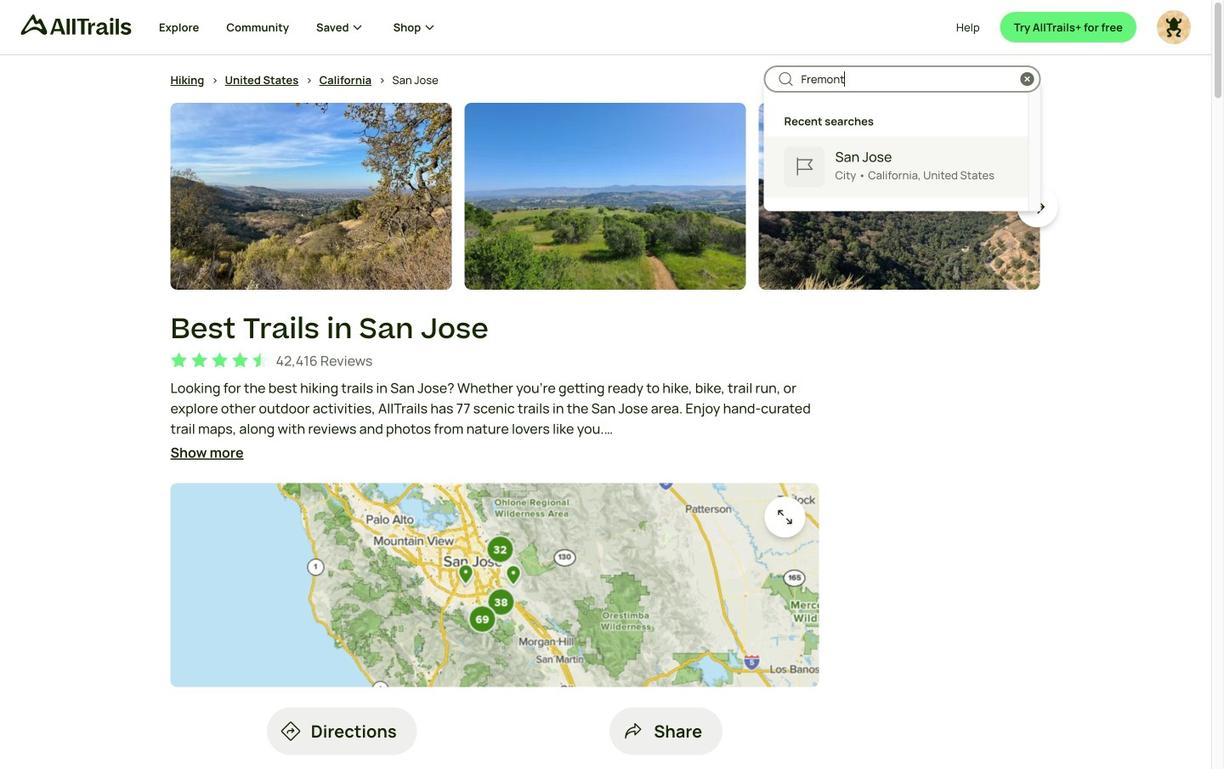 Task type: vqa. For each thing, say whether or not it's contained in the screenshot.
"Trails in San Jose, California, United States 45929965 | AllTrails.com" image
yes



Task type: locate. For each thing, give the bounding box(es) containing it.
trails in san jose, california, united states 45929965 | alltrails.com image
[[465, 103, 746, 290]]

None search field
[[764, 65, 1041, 211]]

cookie consent banner dialog
[[20, 689, 1191, 749]]

next image
[[1028, 197, 1048, 217]]

dialog
[[0, 0, 1225, 770]]

trails in san jose, california, united states 31796812 | alltrails.com image
[[171, 103, 452, 290]]



Task type: describe. For each thing, give the bounding box(es) containing it.
Enter a city, park or trail name field
[[801, 71, 1016, 87]]

trails in san jose, california, united states 24284104 | alltrails.com image
[[759, 103, 1040, 290]]

clear image
[[1019, 71, 1036, 88]]

map of trails in san jose, california image
[[171, 484, 819, 688]]

expand map image
[[775, 507, 796, 528]]

terry image
[[1157, 10, 1191, 44]]



